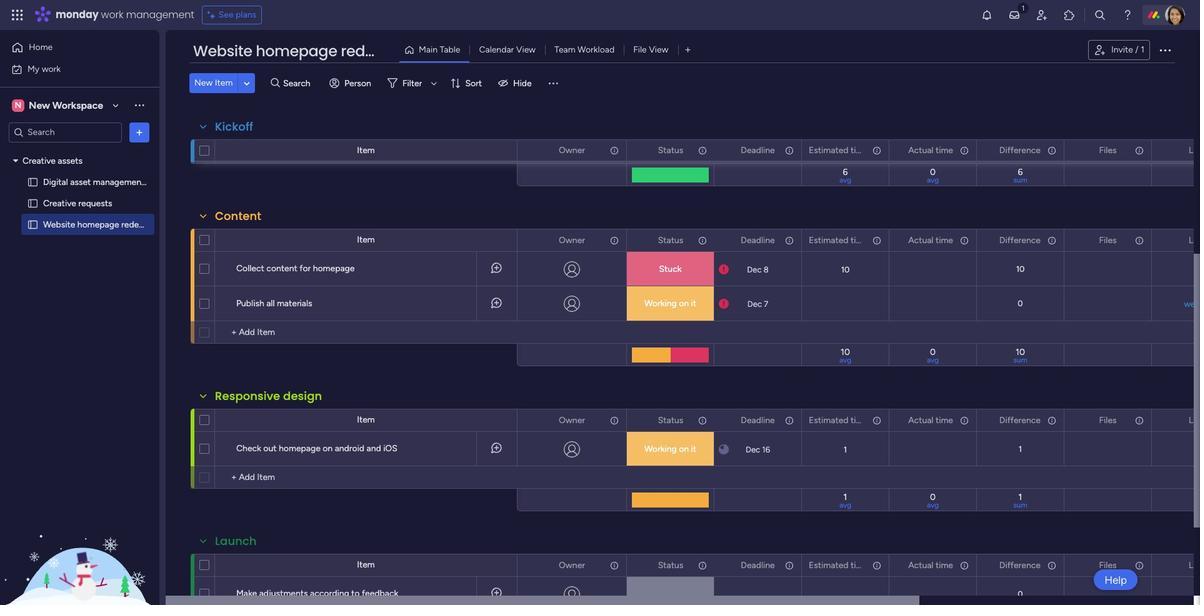 Task type: locate. For each thing, give the bounding box(es) containing it.
1 horizontal spatial redesign
[[341, 41, 405, 61]]

view inside button
[[649, 44, 669, 55]]

management inside list box
[[93, 177, 145, 187]]

1 horizontal spatial work
[[101, 8, 124, 22]]

it
[[691, 298, 697, 309], [691, 444, 697, 455]]

Files field
[[1096, 144, 1120, 157], [1096, 234, 1120, 247], [1096, 414, 1120, 427], [1096, 559, 1120, 572]]

collect content for homepage
[[236, 263, 355, 274]]

3 estimated from the top
[[809, 415, 849, 426]]

3 estimated time from the top
[[809, 415, 869, 426]]

homepage down requests on the left top of page
[[77, 219, 119, 230]]

difference for launch
[[1000, 560, 1041, 571]]

homepage up search field at top
[[256, 41, 337, 61]]

1 view from the left
[[516, 44, 536, 55]]

0 vertical spatial + add item text field
[[221, 325, 511, 340]]

0 horizontal spatial view
[[516, 44, 536, 55]]

6
[[843, 167, 848, 178], [1018, 167, 1023, 178]]

2 vertical spatial 0 avg
[[927, 492, 939, 510]]

1
[[1141, 44, 1145, 55], [1019, 445, 1022, 454], [844, 445, 847, 454], [844, 492, 848, 503], [1019, 492, 1023, 503]]

website inside field
[[193, 41, 252, 61]]

0 horizontal spatial redesign
[[121, 219, 155, 230]]

1 deadline field from the top
[[738, 144, 778, 157]]

1 image
[[1018, 1, 1029, 15]]

work right monday
[[101, 8, 124, 22]]

calendar
[[479, 44, 514, 55]]

0 horizontal spatial 6
[[843, 167, 848, 178]]

lottie animation element
[[0, 479, 159, 605]]

website homepage redesign down requests on the left top of page
[[43, 219, 155, 230]]

new left the angle down "image"
[[194, 78, 213, 88]]

public board image for website homepage redesign
[[27, 219, 39, 230]]

work inside my work button
[[42, 63, 61, 74]]

apps image
[[1064, 9, 1076, 21]]

1 vertical spatial public board image
[[27, 219, 39, 230]]

1 horizontal spatial new
[[194, 78, 213, 88]]

4 status from the top
[[658, 560, 684, 571]]

team workload button
[[545, 40, 624, 60]]

person button
[[325, 73, 379, 93]]

files for third files field from the bottom
[[1100, 235, 1117, 245]]

for
[[300, 263, 311, 274]]

creative down digital
[[43, 198, 76, 209]]

2 6 from the left
[[1018, 167, 1023, 178]]

0 vertical spatial 0 avg
[[927, 167, 939, 184]]

3 files from the top
[[1100, 415, 1117, 426]]

dec left 16
[[746, 445, 760, 454]]

invite members image
[[1036, 9, 1049, 21]]

homepage right out
[[279, 443, 321, 454]]

dec left 8
[[747, 265, 762, 274]]

4 estimated from the top
[[809, 560, 849, 571]]

6 inside 6 sum
[[1018, 167, 1023, 178]]

team workload
[[555, 44, 615, 55]]

new right n
[[29, 99, 50, 111]]

4 difference field from the top
[[997, 559, 1044, 572]]

1 vertical spatial creative
[[43, 198, 76, 209]]

Responsive design field
[[212, 388, 325, 405]]

dec
[[747, 265, 762, 274], [748, 299, 762, 309], [746, 445, 760, 454]]

1 6 from the left
[[843, 167, 848, 178]]

0 vertical spatial dec
[[747, 265, 762, 274]]

1 inside button
[[1141, 44, 1145, 55]]

1 horizontal spatial website homepage redesign
[[193, 41, 405, 61]]

0 vertical spatial it
[[691, 298, 697, 309]]

options image for fourth files field from the bottom of the page
[[1134, 140, 1143, 161]]

0 avg
[[927, 167, 939, 184], [927, 347, 939, 365], [927, 492, 939, 510]]

1 inside 1 sum
[[1019, 492, 1023, 503]]

view inside button
[[516, 44, 536, 55]]

team
[[555, 44, 576, 55]]

1 vertical spatial new
[[29, 99, 50, 111]]

Kickoff field
[[212, 119, 256, 135]]

Owner field
[[556, 144, 588, 157], [556, 234, 588, 247], [556, 414, 588, 427], [556, 559, 588, 572]]

2 files from the top
[[1100, 235, 1117, 245]]

redesign
[[341, 41, 405, 61], [121, 219, 155, 230]]

1 vertical spatial management
[[93, 177, 145, 187]]

item
[[215, 78, 233, 88], [357, 145, 375, 156], [357, 234, 375, 245], [357, 415, 375, 425], [357, 560, 375, 570]]

1 vertical spatial redesign
[[121, 219, 155, 230]]

6 inside '6 avg'
[[843, 167, 848, 178]]

1 actual time from the top
[[909, 145, 954, 155]]

3 difference field from the top
[[997, 414, 1044, 427]]

(dam)
[[147, 177, 172, 187]]

4 estimated time from the top
[[809, 560, 869, 571]]

website up new item
[[193, 41, 252, 61]]

1 vertical spatial 0 avg
[[927, 347, 939, 365]]

0 vertical spatial work
[[101, 8, 124, 22]]

2 public board image from the top
[[27, 219, 39, 230]]

dec for dec 8
[[747, 265, 762, 274]]

2 working from the top
[[645, 444, 677, 455]]

add view image
[[686, 45, 691, 55]]

redesign inside field
[[341, 41, 405, 61]]

new inside button
[[194, 78, 213, 88]]

3 actual time from the top
[[909, 415, 954, 426]]

redesign down "(dam)"
[[121, 219, 155, 230]]

1 vertical spatial it
[[691, 444, 697, 455]]

new item button
[[189, 73, 238, 93]]

4 files from the top
[[1100, 560, 1117, 571]]

1 status from the top
[[658, 145, 684, 155]]

0 vertical spatial working
[[645, 298, 677, 309]]

16
[[762, 445, 770, 454]]

options image for second 'status' field from the bottom of the page
[[697, 410, 706, 431]]

creative up public board image
[[23, 155, 56, 166]]

Deadline field
[[738, 144, 778, 157], [738, 234, 778, 247], [738, 414, 778, 427], [738, 559, 778, 572]]

my work button
[[8, 59, 134, 79]]

work right my
[[42, 63, 61, 74]]

work
[[101, 8, 124, 22], [42, 63, 61, 74]]

view for calendar view
[[516, 44, 536, 55]]

+ Add Item text field
[[221, 325, 511, 340], [221, 470, 511, 485]]

dec left the 7
[[748, 299, 762, 309]]

1 vertical spatial working on it
[[645, 444, 697, 455]]

view right file
[[649, 44, 669, 55]]

actual time for third actual time field from the bottom
[[909, 235, 954, 245]]

/
[[1136, 44, 1139, 55]]

website homepage redesign up search field at top
[[193, 41, 405, 61]]

1 public board image from the top
[[27, 197, 39, 209]]

2 + add item text field from the top
[[221, 470, 511, 485]]

3 owner from the top
[[559, 415, 585, 426]]

Status field
[[655, 144, 687, 157], [655, 234, 687, 247], [655, 414, 687, 427], [655, 559, 687, 572]]

0 vertical spatial sum
[[1014, 176, 1028, 184]]

content
[[267, 263, 298, 274]]

1 + add item text field from the top
[[221, 325, 511, 340]]

3 deadline from the top
[[741, 415, 775, 426]]

2 status from the top
[[658, 235, 684, 245]]

public board image for creative requests
[[27, 197, 39, 209]]

view right "calendar"
[[516, 44, 536, 55]]

management for work
[[126, 8, 194, 22]]

1 vertical spatial working
[[645, 444, 677, 455]]

working on it
[[645, 298, 697, 309], [645, 444, 697, 455]]

1 files from the top
[[1100, 145, 1117, 155]]

new
[[194, 78, 213, 88], [29, 99, 50, 111]]

Difference field
[[997, 144, 1044, 157], [997, 234, 1044, 247], [997, 414, 1044, 427], [997, 559, 1044, 572]]

working
[[645, 298, 677, 309], [645, 444, 677, 455]]

materials
[[277, 298, 312, 309]]

plans
[[236, 9, 256, 20]]

options image for first actual time field from the top of the page
[[959, 140, 968, 161]]

0 vertical spatial redesign
[[341, 41, 405, 61]]

1 vertical spatial website homepage redesign
[[43, 219, 155, 230]]

website homepage redesign inside list box
[[43, 219, 155, 230]]

1 sum from the top
[[1014, 176, 1028, 184]]

1 horizontal spatial 6
[[1018, 167, 1023, 178]]

on
[[679, 298, 689, 309], [323, 443, 333, 454], [679, 444, 689, 455]]

Launch field
[[212, 533, 260, 550]]

1 vertical spatial + add item text field
[[221, 470, 511, 485]]

0 horizontal spatial work
[[42, 63, 61, 74]]

4 files field from the top
[[1096, 559, 1120, 572]]

1 vertical spatial sum
[[1014, 356, 1028, 365]]

options image for second difference field
[[1047, 230, 1056, 251]]

files
[[1100, 145, 1117, 155], [1100, 235, 1117, 245], [1100, 415, 1117, 426], [1100, 560, 1117, 571]]

deadline
[[741, 145, 775, 155], [741, 235, 775, 245], [741, 415, 775, 426], [741, 560, 775, 571]]

0 vertical spatial website
[[193, 41, 252, 61]]

file view button
[[624, 40, 678, 60]]

list box
[[0, 148, 172, 404]]

2 difference from the top
[[1000, 235, 1041, 245]]

1 it from the top
[[691, 298, 697, 309]]

4 owner field from the top
[[556, 559, 588, 572]]

3 difference from the top
[[1000, 415, 1041, 426]]

10
[[1017, 265, 1025, 274], [841, 265, 850, 274], [841, 347, 850, 358], [1016, 347, 1025, 358]]

management for asset
[[93, 177, 145, 187]]

column information image
[[610, 145, 620, 155], [698, 145, 708, 155], [785, 145, 795, 155], [872, 145, 882, 155], [960, 145, 970, 155], [1047, 145, 1057, 155], [610, 235, 620, 245], [698, 235, 708, 245], [785, 235, 795, 245], [872, 235, 882, 245], [1047, 235, 1057, 245], [1135, 235, 1145, 245], [960, 416, 970, 426], [1047, 416, 1057, 426], [1135, 416, 1145, 426], [610, 561, 620, 571], [698, 561, 708, 571], [960, 561, 970, 571], [1047, 561, 1057, 571]]

1 difference from the top
[[1000, 145, 1041, 155]]

status for second 'status' field from the bottom of the page
[[658, 415, 684, 426]]

options image
[[1158, 43, 1173, 58], [609, 140, 618, 161], [959, 140, 968, 161], [1134, 140, 1143, 161], [609, 230, 618, 251], [697, 230, 706, 251], [784, 230, 793, 251], [1047, 230, 1056, 251], [697, 410, 706, 431], [959, 410, 968, 431], [1047, 410, 1056, 431], [697, 555, 706, 576], [784, 555, 793, 576], [959, 555, 968, 576], [1047, 555, 1056, 576], [174, 572, 184, 605]]

redesign up person
[[341, 41, 405, 61]]

0 vertical spatial new
[[194, 78, 213, 88]]

1 vertical spatial dec
[[748, 299, 762, 309]]

1 vertical spatial work
[[42, 63, 61, 74]]

launch
[[215, 533, 257, 549]]

angle down image
[[244, 78, 250, 88]]

2 vertical spatial sum
[[1014, 501, 1028, 510]]

ios
[[383, 443, 398, 454]]

option
[[0, 149, 159, 152]]

status
[[658, 145, 684, 155], [658, 235, 684, 245], [658, 415, 684, 426], [658, 560, 684, 571]]

3 status from the top
[[658, 415, 684, 426]]

0 vertical spatial working on it
[[645, 298, 697, 309]]

4 actual time from the top
[[909, 560, 954, 571]]

v2 overdue deadline image
[[719, 264, 729, 275]]

1 vertical spatial website
[[43, 219, 75, 230]]

new workspace
[[29, 99, 103, 111]]

2 actual time from the top
[[909, 235, 954, 245]]

website homepage redesign
[[193, 41, 405, 61], [43, 219, 155, 230]]

sum
[[1014, 176, 1028, 184], [1014, 356, 1028, 365], [1014, 501, 1028, 510]]

3 status field from the top
[[655, 414, 687, 427]]

1 working on it from the top
[[645, 298, 697, 309]]

0 horizontal spatial new
[[29, 99, 50, 111]]

difference field for kickoff
[[997, 144, 1044, 157]]

1 actual time field from the top
[[906, 144, 957, 157]]

1 inside 1 avg
[[844, 492, 848, 503]]

publish
[[236, 298, 264, 309]]

help button
[[1094, 570, 1138, 590]]

0 vertical spatial public board image
[[27, 197, 39, 209]]

6 avg
[[840, 167, 852, 184]]

options image for launch difference field
[[1047, 555, 1056, 576]]

2 view from the left
[[649, 44, 669, 55]]

actual time for 2nd actual time field from the bottom
[[909, 415, 954, 426]]

1 difference field from the top
[[997, 144, 1044, 157]]

column information image
[[1135, 145, 1145, 155], [960, 235, 970, 245], [610, 416, 620, 426], [698, 416, 708, 426], [785, 416, 795, 426], [872, 416, 882, 426], [785, 561, 795, 571], [872, 561, 882, 571], [1135, 561, 1145, 571]]

adjustments
[[259, 588, 308, 599]]

0 vertical spatial creative
[[23, 155, 56, 166]]

workspace image
[[12, 98, 24, 112]]

website down creative requests
[[43, 219, 75, 230]]

1 horizontal spatial view
[[649, 44, 669, 55]]

1 avg
[[840, 492, 852, 510]]

4 difference from the top
[[1000, 560, 1041, 571]]

Estimated time field
[[806, 144, 869, 157], [806, 234, 869, 247], [806, 414, 869, 427], [806, 559, 869, 572]]

creative requests
[[43, 198, 112, 209]]

6 for 6 avg
[[843, 167, 848, 178]]

actual time
[[909, 145, 954, 155], [909, 235, 954, 245], [909, 415, 954, 426], [909, 560, 954, 571]]

2 vertical spatial dec
[[746, 445, 760, 454]]

new for new item
[[194, 78, 213, 88]]

actual time for first actual time field from the bottom
[[909, 560, 954, 571]]

make
[[236, 588, 257, 599]]

homepage inside list box
[[77, 219, 119, 230]]

2 sum from the top
[[1014, 356, 1028, 365]]

new inside workspace selection "element"
[[29, 99, 50, 111]]

public board image
[[27, 197, 39, 209], [27, 219, 39, 230]]

difference for responsive design
[[1000, 415, 1041, 426]]

0 vertical spatial management
[[126, 8, 194, 22]]

time
[[851, 145, 869, 155], [936, 145, 954, 155], [851, 235, 869, 245], [936, 235, 954, 245], [851, 415, 869, 426], [936, 415, 954, 426], [851, 560, 869, 571], [936, 560, 954, 571]]

homepage
[[256, 41, 337, 61], [77, 219, 119, 230], [313, 263, 355, 274], [279, 443, 321, 454]]

None field
[[1186, 144, 1201, 157], [1186, 234, 1201, 247], [1186, 414, 1201, 427], [1186, 559, 1201, 572], [1186, 144, 1201, 157], [1186, 234, 1201, 247], [1186, 414, 1201, 427], [1186, 559, 1201, 572]]

4 status field from the top
[[655, 559, 687, 572]]

option inside list box
[[0, 149, 159, 152]]

view for file view
[[649, 44, 669, 55]]

1 horizontal spatial website
[[193, 41, 252, 61]]

0 vertical spatial website homepage redesign
[[193, 41, 405, 61]]

estimated
[[809, 145, 849, 155], [809, 235, 849, 245], [809, 415, 849, 426], [809, 560, 849, 571]]

options image
[[133, 126, 146, 139], [697, 140, 706, 161], [784, 140, 793, 161], [872, 140, 880, 161], [1047, 140, 1056, 161], [872, 230, 880, 251], [959, 230, 968, 251], [1134, 230, 1143, 251], [609, 410, 618, 431], [784, 410, 793, 431], [872, 410, 880, 431], [1134, 410, 1143, 431], [609, 555, 618, 576], [872, 555, 880, 576], [1134, 555, 1143, 576]]

0 horizontal spatial website homepage redesign
[[43, 219, 155, 230]]

0 horizontal spatial website
[[43, 219, 75, 230]]

creative
[[23, 155, 56, 166], [43, 198, 76, 209]]

Search field
[[280, 74, 318, 92]]

3 sum from the top
[[1014, 501, 1028, 510]]

item for launch
[[357, 560, 375, 570]]

view
[[516, 44, 536, 55], [649, 44, 669, 55]]

2 actual from the top
[[909, 235, 934, 245]]

redesign inside list box
[[121, 219, 155, 230]]

Actual time field
[[906, 144, 957, 157], [906, 234, 957, 247], [906, 414, 957, 427], [906, 559, 957, 572]]



Task type: describe. For each thing, give the bounding box(es) containing it.
assets
[[58, 155, 83, 166]]

website homepage redesign inside website homepage redesign field
[[193, 41, 405, 61]]

2 it from the top
[[691, 444, 697, 455]]

options image for 3rd 'status' field from the bottom
[[697, 230, 706, 251]]

my
[[28, 63, 40, 74]]

see plans
[[219, 9, 256, 20]]

2 deadline field from the top
[[738, 234, 778, 247]]

+ add item text field for 10
[[221, 325, 511, 340]]

website inside list box
[[43, 219, 75, 230]]

webs link
[[1182, 299, 1201, 309]]

see plans button
[[202, 6, 262, 24]]

1 actual from the top
[[909, 145, 934, 155]]

file
[[634, 44, 647, 55]]

2 owner from the top
[[559, 235, 585, 245]]

sum for 6
[[1014, 176, 1028, 184]]

7
[[764, 299, 769, 309]]

2 0 avg from the top
[[927, 347, 939, 365]]

1 status field from the top
[[655, 144, 687, 157]]

notifications image
[[981, 9, 994, 21]]

publish all materials
[[236, 298, 312, 309]]

invite / 1 button
[[1089, 40, 1151, 60]]

status for 1st 'status' field from the bottom
[[658, 560, 684, 571]]

sort button
[[445, 73, 490, 93]]

collect
[[236, 263, 264, 274]]

options image for 1st 'status' field from the bottom
[[697, 555, 706, 576]]

v2 overdue deadline image
[[719, 298, 729, 310]]

status for 3rd 'status' field from the bottom
[[658, 235, 684, 245]]

hide button
[[493, 73, 539, 93]]

asset
[[70, 177, 91, 187]]

responsive
[[215, 388, 280, 404]]

10 inside 10 sum
[[1016, 347, 1025, 358]]

4 actual from the top
[[909, 560, 934, 571]]

monday
[[56, 8, 99, 22]]

sort
[[465, 78, 482, 88]]

and
[[367, 443, 381, 454]]

help
[[1105, 574, 1127, 586]]

dapulse addbtn image
[[1101, 594, 1104, 598]]

Website homepage redesign field
[[190, 41, 405, 62]]

workspace options image
[[133, 99, 146, 111]]

6 sum
[[1014, 167, 1028, 184]]

Content field
[[212, 208, 264, 224]]

2 actual time field from the top
[[906, 234, 957, 247]]

caret down image
[[13, 156, 18, 165]]

2 status field from the top
[[655, 234, 687, 247]]

4 owner from the top
[[559, 560, 585, 571]]

2 files field from the top
[[1096, 234, 1120, 247]]

difference field for launch
[[997, 559, 1044, 572]]

my work
[[28, 63, 61, 74]]

person
[[345, 78, 371, 88]]

homepage right for
[[313, 263, 355, 274]]

workspace selection element
[[12, 98, 105, 113]]

4 actual time field from the top
[[906, 559, 957, 572]]

james peterson image
[[1166, 5, 1186, 25]]

digital asset management (dam)
[[43, 177, 172, 187]]

1 0 avg from the top
[[927, 167, 939, 184]]

10 avg
[[840, 347, 852, 365]]

options image for 2nd actual time field from the bottom
[[959, 410, 968, 431]]

n
[[15, 100, 22, 110]]

item for responsive design
[[357, 415, 375, 425]]

main table button
[[400, 40, 470, 60]]

files for second files field from the bottom
[[1100, 415, 1117, 426]]

make adjustments according to feedback
[[236, 588, 398, 599]]

actual time for first actual time field from the top of the page
[[909, 145, 954, 155]]

table
[[440, 44, 460, 55]]

home
[[29, 42, 53, 53]]

dec 7
[[748, 299, 769, 309]]

content
[[215, 208, 261, 224]]

3 deadline field from the top
[[738, 414, 778, 427]]

stuck
[[659, 264, 682, 275]]

1 estimated time field from the top
[[806, 144, 869, 157]]

sum for 10
[[1014, 356, 1028, 365]]

2 estimated time field from the top
[[806, 234, 869, 247]]

dec for dec 16
[[746, 445, 760, 454]]

filter
[[403, 78, 422, 88]]

inbox image
[[1009, 9, 1021, 21]]

1 working from the top
[[645, 298, 677, 309]]

workspace
[[52, 99, 103, 111]]

all
[[266, 298, 275, 309]]

3 owner field from the top
[[556, 414, 588, 427]]

2 deadline from the top
[[741, 235, 775, 245]]

1 files field from the top
[[1096, 144, 1120, 157]]

monday work management
[[56, 8, 194, 22]]

dec 16
[[746, 445, 770, 454]]

file view
[[634, 44, 669, 55]]

1 owner from the top
[[559, 145, 585, 155]]

work for monday
[[101, 8, 124, 22]]

help image
[[1122, 9, 1134, 21]]

filter button
[[383, 73, 442, 93]]

Search in workspace field
[[26, 125, 104, 139]]

homepage inside field
[[256, 41, 337, 61]]

work for my
[[42, 63, 61, 74]]

invite / 1
[[1112, 44, 1145, 55]]

difference for kickoff
[[1000, 145, 1041, 155]]

options image for 3rd deadline field from the bottom of the page
[[784, 230, 793, 251]]

main
[[419, 44, 438, 55]]

hide
[[513, 78, 532, 88]]

home button
[[8, 38, 134, 58]]

4 deadline from the top
[[741, 560, 775, 571]]

+ add item text field for 1
[[221, 470, 511, 485]]

6 for 6 sum
[[1018, 167, 1023, 178]]

out
[[263, 443, 277, 454]]

new item
[[194, 78, 233, 88]]

difference field for responsive design
[[997, 414, 1044, 427]]

3 files field from the top
[[1096, 414, 1120, 427]]

10 sum
[[1014, 347, 1028, 365]]

arrow down image
[[427, 76, 442, 91]]

item inside button
[[215, 78, 233, 88]]

status for first 'status' field from the top of the page
[[658, 145, 684, 155]]

list box containing creative assets
[[0, 148, 172, 404]]

item for content
[[357, 234, 375, 245]]

1 estimated from the top
[[809, 145, 849, 155]]

creative for creative assets
[[23, 155, 56, 166]]

check
[[236, 443, 261, 454]]

4 estimated time field from the top
[[806, 559, 869, 572]]

dec 8
[[747, 265, 769, 274]]

digital
[[43, 177, 68, 187]]

according
[[310, 588, 349, 599]]

1 sum
[[1014, 492, 1028, 510]]

lottie animation image
[[0, 479, 159, 605]]

3 actual time field from the top
[[906, 414, 957, 427]]

1 owner field from the top
[[556, 144, 588, 157]]

2 working on it from the top
[[645, 444, 697, 455]]

invite
[[1112, 44, 1134, 55]]

feedback
[[362, 588, 398, 599]]

3 0 avg from the top
[[927, 492, 939, 510]]

item for kickoff
[[357, 145, 375, 156]]

1 estimated time from the top
[[809, 145, 869, 155]]

workload
[[578, 44, 615, 55]]

main table
[[419, 44, 460, 55]]

check out homepage on android and ios
[[236, 443, 398, 454]]

webs
[[1185, 299, 1201, 309]]

1 deadline from the top
[[741, 145, 775, 155]]

4 deadline field from the top
[[738, 559, 778, 572]]

see
[[219, 9, 234, 20]]

dec for dec 7
[[748, 299, 762, 309]]

2 estimated from the top
[[809, 235, 849, 245]]

menu image
[[547, 77, 559, 89]]

3 estimated time field from the top
[[806, 414, 869, 427]]

to
[[351, 588, 360, 599]]

sum for 1
[[1014, 501, 1028, 510]]

public board image
[[27, 176, 39, 188]]

creative for creative requests
[[43, 198, 76, 209]]

options image for 4th deadline field
[[784, 555, 793, 576]]

v2 search image
[[271, 76, 280, 90]]

3 actual from the top
[[909, 415, 934, 426]]

10 inside 10 avg
[[841, 347, 850, 358]]

creative assets
[[23, 155, 83, 166]]

select product image
[[11, 9, 24, 21]]

calendar view
[[479, 44, 536, 55]]

2 difference field from the top
[[997, 234, 1044, 247]]

design
[[283, 388, 322, 404]]

no file image
[[1102, 587, 1113, 602]]

8
[[764, 265, 769, 274]]

android
[[335, 443, 365, 454]]

requests
[[78, 198, 112, 209]]

2 owner field from the top
[[556, 234, 588, 247]]

options image for difference field associated with responsive design
[[1047, 410, 1056, 431]]

options image for first actual time field from the bottom
[[959, 555, 968, 576]]

new for new workspace
[[29, 99, 50, 111]]

2 estimated time from the top
[[809, 235, 869, 245]]

search everything image
[[1094, 9, 1107, 21]]

files for 1st files field from the bottom
[[1100, 560, 1117, 571]]

kickoff
[[215, 119, 253, 134]]

calendar view button
[[470, 40, 545, 60]]

files for fourth files field from the bottom of the page
[[1100, 145, 1117, 155]]

responsive design
[[215, 388, 322, 404]]



Task type: vqa. For each thing, say whether or not it's contained in the screenshot.
the topmost this
no



